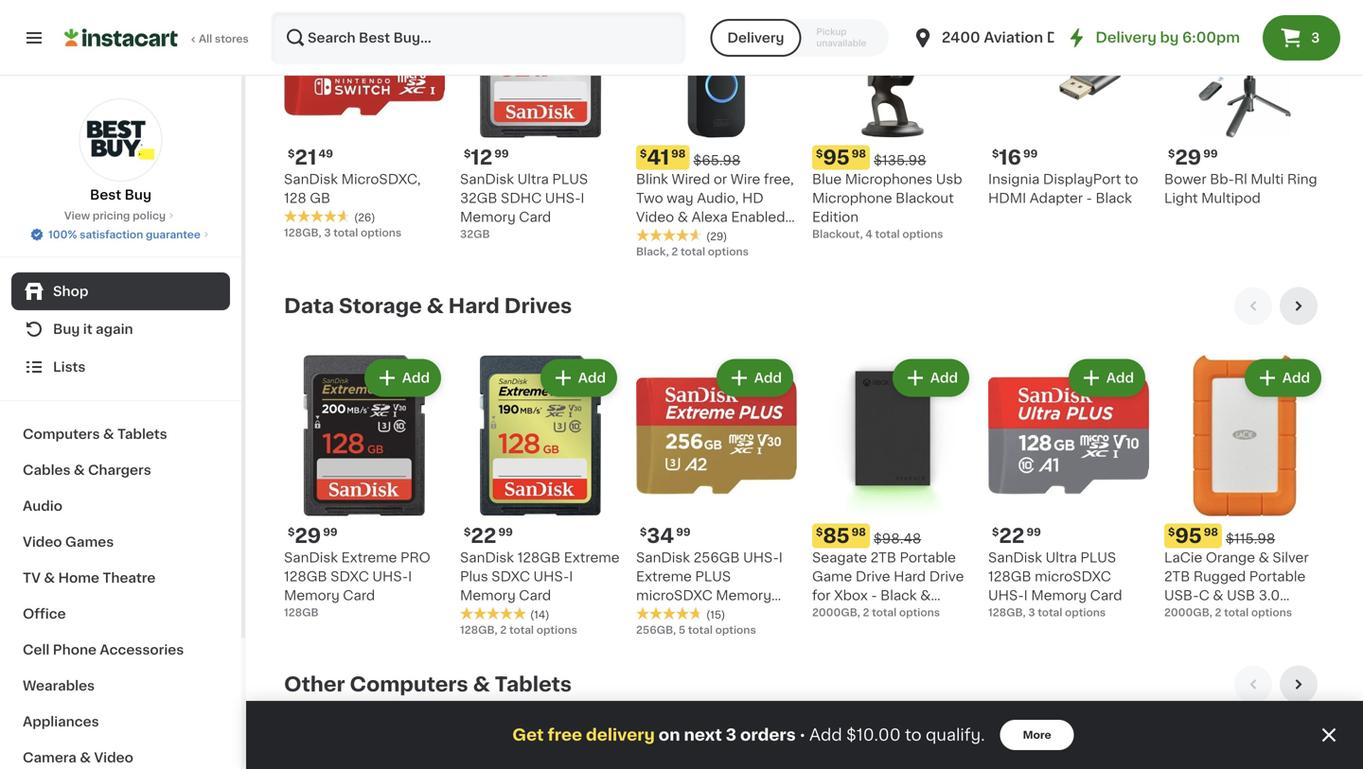 Task type: locate. For each thing, give the bounding box(es) containing it.
$ inside $ 34 99
[[640, 527, 647, 538]]

1 vertical spatial to
[[905, 728, 922, 744]]

0 horizontal spatial 22
[[471, 526, 497, 546]]

1 horizontal spatial 2000gb, 2 total options
[[1164, 608, 1292, 618]]

$ 29 99 up sandisk extreme pro 128gb sdxc uhs-i memory card 128gb
[[288, 526, 338, 546]]

microsdxc inside sandisk 256gb uhs-i extreme plus microsdxc memory card
[[636, 589, 713, 603]]

portable up 3.0
[[1250, 570, 1306, 584]]

0 vertical spatial hard
[[448, 296, 500, 316]]

card inside sandisk ultra plus 128gb microsdxc uhs-i memory card 128gb, 3 total options
[[1090, 589, 1122, 603]]

99 inside $ 34 99
[[676, 527, 691, 538]]

2 $ 22 99 from the left
[[992, 526, 1041, 546]]

buy left the it
[[53, 323, 80, 336]]

2000gb, 2 total options down xbox
[[812, 608, 940, 618]]

game
[[812, 570, 852, 584]]

hard down usb
[[1222, 608, 1254, 622]]

$
[[288, 149, 295, 159], [464, 149, 471, 159], [640, 149, 647, 159], [816, 149, 823, 159], [992, 149, 999, 159], [1168, 149, 1175, 159], [288, 527, 295, 538], [464, 527, 471, 538], [640, 527, 647, 538], [816, 527, 823, 538], [992, 527, 999, 538], [1168, 527, 1175, 538]]

1 horizontal spatial black
[[881, 589, 917, 603]]

black down enabled
[[747, 230, 784, 243]]

32gb
[[460, 192, 497, 205], [460, 229, 490, 240]]

computers right other
[[350, 675, 468, 695]]

2 vertical spatial plus
[[695, 570, 731, 584]]

1 horizontal spatial 2000gb,
[[1164, 608, 1213, 618]]

2 horizontal spatial black
[[1096, 192, 1132, 205]]

i
[[581, 192, 585, 205], [779, 551, 783, 565], [408, 570, 412, 584], [569, 570, 573, 584], [1024, 589, 1028, 603]]

add button for ultra
[[1071, 361, 1144, 395]]

5
[[679, 625, 686, 636]]

card inside sandisk 256gb uhs-i extreme plus microsdxc memory card
[[636, 608, 668, 622]]

2000gb, 2 total options for 85
[[812, 608, 940, 618]]

29 up sandisk extreme pro 128gb sdxc uhs-i memory card 128gb
[[295, 526, 321, 546]]

98 right the 41
[[671, 149, 686, 159]]

99 up bb-
[[1204, 149, 1218, 159]]

product group containing 85
[[812, 356, 973, 622]]

1 add button from the left
[[366, 361, 439, 395]]

0 vertical spatial 32gb
[[460, 192, 497, 205]]

2400 aviation dr button
[[912, 11, 1064, 64]]

memory inside sandisk extreme pro 128gb sdxc uhs-i memory card 128gb
[[284, 589, 340, 603]]

tablets up get
[[495, 675, 572, 695]]

1 sdxc from the left
[[331, 570, 369, 584]]

128gb, 2 total options
[[460, 625, 577, 636]]

98 inside $ 41 98
[[671, 149, 686, 159]]

external
[[1164, 608, 1219, 622]]

2000gb,
[[812, 608, 860, 618], [1164, 608, 1213, 618]]

$ inside $ 95 98 $115.98 lacie orange & silver 2tb rugged portable usb-c & usb 3.0 external hard drive
[[1168, 527, 1175, 538]]

$ 29 99 for bower bb-rl multi ring light multipod
[[1168, 148, 1218, 168]]

all stores
[[199, 34, 249, 44]]

2 horizontal spatial hard
[[1222, 608, 1254, 622]]

item carousel region
[[284, 287, 1325, 651], [284, 666, 1325, 770]]

0 horizontal spatial extreme
[[341, 551, 397, 565]]

sandisk inside sandisk extreme pro 128gb sdxc uhs-i memory card 128gb
[[284, 551, 338, 565]]

delivery
[[586, 728, 655, 744]]

& down $98.48
[[920, 589, 931, 603]]

29
[[1175, 148, 1202, 168], [295, 526, 321, 546]]

34
[[647, 526, 674, 546]]

256gb
[[694, 551, 740, 565]]

0 horizontal spatial tablets
[[117, 428, 167, 441]]

$ 85 98 $98.48 seagate 2tb portable game drive hard drive for xbox - black & green
[[812, 526, 964, 622]]

2 right "black,"
[[672, 247, 678, 257]]

plus inside sandisk 256gb uhs-i extreme plus microsdxc memory card
[[695, 570, 731, 584]]

drive up xbox
[[856, 570, 891, 584]]

tablets up cables & chargers link
[[117, 428, 167, 441]]

49
[[319, 149, 333, 159]]

0 horizontal spatial 2000gb,
[[812, 608, 860, 618]]

chargers
[[88, 464, 151, 477]]

$ 22 99
[[464, 526, 513, 546], [992, 526, 1041, 546]]

&
[[678, 211, 688, 224], [427, 296, 444, 316], [103, 428, 114, 441], [74, 464, 85, 477], [1259, 551, 1269, 565], [44, 572, 55, 585], [920, 589, 931, 603], [1213, 589, 1224, 603], [473, 675, 490, 695], [80, 752, 91, 765]]

wired
[[672, 173, 710, 186]]

sandisk ultra plus 128gb microsdxc uhs-i memory card 128gb, 3 total options
[[988, 551, 1122, 618]]

1 2000gb, from the left
[[812, 608, 860, 618]]

extreme inside sandisk 256gb uhs-i extreme plus microsdxc memory card
[[636, 570, 692, 584]]

2 22 from the left
[[999, 526, 1025, 546]]

12
[[471, 148, 493, 168]]

128gb inside sandisk ultra plus 128gb microsdxc uhs-i memory card 128gb, 3 total options
[[988, 570, 1032, 584]]

1 horizontal spatial 95
[[1175, 526, 1202, 546]]

ultra inside sandisk ultra plus 128gb microsdxc uhs-i memory card 128gb, 3 total options
[[1046, 551, 1077, 565]]

card inside 'sandisk ultra plus 32gb sdhc uhs-i memory card 32gb'
[[519, 211, 551, 224]]

1 vertical spatial 128gb,
[[988, 608, 1026, 618]]

more
[[1023, 730, 1052, 741]]

2 horizontal spatial 128gb,
[[988, 608, 1026, 618]]

98 up "orange"
[[1204, 527, 1219, 538]]

4 add button from the left
[[894, 361, 968, 395]]

0 vertical spatial portable
[[900, 551, 956, 565]]

to right displayport
[[1125, 173, 1139, 186]]

0 horizontal spatial 29
[[295, 526, 321, 546]]

i for 22
[[1024, 589, 1028, 603]]

2 horizontal spatial drive
[[1258, 608, 1292, 622]]

orange
[[1206, 551, 1255, 565]]

product group containing 95
[[1164, 356, 1325, 622]]

95 for $ 95 98 $135.98 blue microphones usb microphone blackout edition blackout, 4 total options
[[823, 148, 850, 168]]

2tb up the usb-
[[1164, 570, 1190, 584]]

- right '(29)'
[[738, 230, 744, 243]]

99 right 16
[[1023, 149, 1038, 159]]

0 horizontal spatial $ 22 99
[[464, 526, 513, 546]]

enabled
[[731, 211, 785, 224]]

cell
[[23, 644, 50, 657]]

0 vertical spatial 95
[[823, 148, 850, 168]]

i inside 'sandisk ultra plus 32gb sdhc uhs-i memory card 32gb'
[[581, 192, 585, 205]]

0 vertical spatial tablets
[[117, 428, 167, 441]]

$ inside $ 41 98
[[640, 149, 647, 159]]

2000gb, 2 total options for 95
[[1164, 608, 1292, 618]]

extreme inside sandisk 128gb extreme plus sdxc uhs-i memory card
[[564, 551, 620, 565]]

1 $ 22 99 from the left
[[464, 526, 513, 546]]

product group containing 12
[[460, 0, 621, 242]]

memory for 22
[[1031, 589, 1087, 603]]

gb
[[310, 192, 331, 205]]

0 horizontal spatial sdxc
[[331, 570, 369, 584]]

buy it again link
[[11, 311, 230, 348]]

98 inside $ 95 98 $115.98 lacie orange & silver 2tb rugged portable usb-c & usb 3.0 external hard drive
[[1204, 527, 1219, 538]]

- down displayport
[[1087, 192, 1092, 205]]

1 22 from the left
[[471, 526, 497, 546]]

256gb,
[[636, 625, 676, 636]]

buy up the "policy"
[[125, 188, 151, 202]]

1 vertical spatial item carousel region
[[284, 666, 1325, 770]]

$ up plus
[[464, 527, 471, 538]]

0 vertical spatial 2tb
[[871, 551, 896, 565]]

wearables
[[23, 680, 95, 693]]

1 horizontal spatial hard
[[894, 570, 926, 584]]

98 for 41
[[671, 149, 686, 159]]

sandisk inside sandisk microsdxc, 128 gb
[[284, 173, 338, 186]]

$ up sandisk extreme pro 128gb sdxc uhs-i memory card 128gb
[[288, 527, 295, 538]]

2 vertical spatial black
[[881, 589, 917, 603]]

0 horizontal spatial hard
[[448, 296, 500, 316]]

95 up lacie
[[1175, 526, 1202, 546]]

95 up blue
[[823, 148, 850, 168]]

99 for sandisk 256gb uhs-i extreme plus microsdxc memory card
[[676, 527, 691, 538]]

next
[[684, 728, 722, 744]]

0 horizontal spatial delivery
[[727, 31, 784, 44]]

1 vertical spatial 2tb
[[1164, 570, 1190, 584]]

0 horizontal spatial to
[[905, 728, 922, 744]]

95 for $ 95 98 $115.98 lacie orange & silver 2tb rugged portable usb-c & usb 3.0 external hard drive
[[1175, 526, 1202, 546]]

uhs- inside sandisk extreme pro 128gb sdxc uhs-i memory card 128gb
[[372, 570, 408, 584]]

0 vertical spatial 29
[[1175, 148, 1202, 168]]

uhs- for 12
[[545, 192, 581, 205]]

more button
[[1000, 720, 1074, 751]]

add button for extreme
[[366, 361, 439, 395]]

stores
[[215, 34, 249, 44]]

plus inside sandisk ultra plus 128gb microsdxc uhs-i memory card 128gb, 3 total options
[[1081, 551, 1116, 565]]

hard down $98.48
[[894, 570, 926, 584]]

128gb, inside sandisk ultra plus 128gb microsdxc uhs-i memory card 128gb, 3 total options
[[988, 608, 1026, 618]]

& down $115.98
[[1259, 551, 1269, 565]]

128gb,
[[284, 228, 322, 238], [988, 608, 1026, 618], [460, 625, 498, 636]]

product group
[[284, 0, 445, 240], [460, 0, 621, 242], [636, 0, 797, 259], [1164, 0, 1325, 208], [284, 356, 445, 621], [460, 356, 621, 638], [636, 356, 797, 638], [812, 356, 973, 622], [988, 356, 1149, 621], [1164, 356, 1325, 622], [460, 734, 621, 770], [636, 734, 797, 770], [812, 734, 973, 770], [988, 734, 1149, 770], [1164, 734, 1325, 770]]

card for 29
[[343, 589, 375, 603]]

99 up sandisk 128gb extreme plus sdxc uhs-i memory card
[[498, 527, 513, 538]]

1 vertical spatial hard
[[894, 570, 926, 584]]

99 for sandisk extreme pro 128gb sdxc uhs-i memory card
[[323, 527, 338, 538]]

1 horizontal spatial delivery
[[1096, 31, 1157, 44]]

1 horizontal spatial plus
[[695, 570, 731, 584]]

1 vertical spatial black
[[747, 230, 784, 243]]

98 up microphones
[[852, 149, 866, 159]]

3 inside button
[[1311, 31, 1320, 44]]

2tb inside $ 85 98 $98.48 seagate 2tb portable game drive hard drive for xbox - black & green
[[871, 551, 896, 565]]

1 horizontal spatial computers
[[350, 675, 468, 695]]

100% satisfaction guarantee button
[[29, 223, 212, 242]]

blackout
[[896, 192, 954, 205]]

1 horizontal spatial to
[[1125, 173, 1139, 186]]

1 vertical spatial plus
[[1081, 551, 1116, 565]]

0 vertical spatial 128gb,
[[284, 228, 322, 238]]

0 horizontal spatial black
[[747, 230, 784, 243]]

$ up sandisk ultra plus 128gb microsdxc uhs-i memory card 128gb, 3 total options
[[992, 527, 999, 538]]

it
[[83, 323, 92, 336]]

0 vertical spatial $ 29 99
[[1168, 148, 1218, 168]]

99 up sandisk extreme pro 128gb sdxc uhs-i memory card 128gb
[[323, 527, 338, 538]]

98 right the 85 on the right of page
[[852, 527, 866, 538]]

2tb down $98.48
[[871, 551, 896, 565]]

$ up 'sandisk ultra plus 32gb sdhc uhs-i memory card 32gb'
[[464, 149, 471, 159]]

& right storage
[[427, 296, 444, 316]]

0 horizontal spatial microsdxc
[[636, 589, 713, 603]]

0 vertical spatial plus
[[552, 173, 588, 186]]

$135.98
[[874, 154, 926, 167]]

1 horizontal spatial ultra
[[1046, 551, 1077, 565]]

2 2000gb, from the left
[[1164, 608, 1213, 618]]

office link
[[11, 596, 230, 632]]

1 vertical spatial -
[[738, 230, 744, 243]]

$ up insignia
[[992, 149, 999, 159]]

1 vertical spatial 29
[[295, 526, 321, 546]]

tv & home theatre
[[23, 572, 156, 585]]

alexa
[[692, 211, 728, 224]]

item carousel region containing other computers & tablets
[[284, 666, 1325, 770]]

99 inside $ 12 99
[[494, 149, 509, 159]]

2400 aviation dr
[[942, 31, 1064, 44]]

$ up blue
[[816, 149, 823, 159]]

2000gb, 2 total options
[[812, 608, 940, 618], [1164, 608, 1292, 618]]

1 horizontal spatial microsdxc
[[1035, 570, 1111, 584]]

hard inside $ 85 98 $98.48 seagate 2tb portable game drive hard drive for xbox - black & green
[[894, 570, 926, 584]]

microsdxc
[[1035, 570, 1111, 584], [636, 589, 713, 603]]

1 vertical spatial ultra
[[1046, 551, 1077, 565]]

guarantee
[[146, 230, 201, 240]]

portable down $98.48
[[900, 551, 956, 565]]

1 vertical spatial $ 29 99
[[288, 526, 338, 546]]

0 vertical spatial computers
[[23, 428, 100, 441]]

uhs- inside 'sandisk ultra plus 32gb sdhc uhs-i memory card 32gb'
[[545, 192, 581, 205]]

video
[[636, 211, 674, 224], [636, 230, 674, 243], [23, 536, 62, 549], [94, 752, 133, 765]]

sandisk for sandisk ultra plus 128gb microsdxc uhs-i memory card 128gb, 3 total options
[[988, 551, 1042, 565]]

1 vertical spatial computers
[[350, 675, 468, 695]]

$ inside $ 85 98 $98.48 seagate 2tb portable game drive hard drive for xbox - black & green
[[816, 527, 823, 538]]

$ 29 99 inside the item carousel region
[[288, 526, 338, 546]]

2 vertical spatial 128gb,
[[460, 625, 498, 636]]

drive inside $ 95 98 $115.98 lacie orange & silver 2tb rugged portable usb-c & usb 3.0 external hard drive
[[1258, 608, 1292, 622]]

uhs- inside sandisk ultra plus 128gb microsdxc uhs-i memory card 128gb, 3 total options
[[988, 589, 1024, 603]]

1 vertical spatial microsdxc
[[636, 589, 713, 603]]

2 vertical spatial hard
[[1222, 608, 1254, 622]]

card inside sandisk extreme pro 128gb sdxc uhs-i memory card 128gb
[[343, 589, 375, 603]]

video games
[[23, 536, 114, 549]]

1 item carousel region from the top
[[284, 287, 1325, 651]]

- inside $ 85 98 $98.48 seagate 2tb portable game drive hard drive for xbox - black & green
[[871, 589, 877, 603]]

1 horizontal spatial 29
[[1175, 148, 1202, 168]]

99 inside the $ 16 99
[[1023, 149, 1038, 159]]

1 horizontal spatial $ 22 99
[[992, 526, 1041, 546]]

black right xbox
[[881, 589, 917, 603]]

drive
[[856, 570, 891, 584], [929, 570, 964, 584], [1258, 608, 1292, 622]]

uhs- inside sandisk 128gb extreme plus sdxc uhs-i memory card
[[534, 570, 569, 584]]

black inside blink wired or wire free, two way audio, hd video & alexa enabled video doorbell - black
[[747, 230, 784, 243]]

buy inside best buy link
[[125, 188, 151, 202]]

camera
[[23, 752, 77, 765]]

orders
[[740, 728, 796, 744]]

i inside sandisk ultra plus 128gb microsdxc uhs-i memory card 128gb, 3 total options
[[1024, 589, 1028, 603]]

computers up cables
[[23, 428, 100, 441]]

98 inside $ 95 98 $135.98 blue microphones usb microphone blackout edition blackout, 4 total options
[[852, 149, 866, 159]]

drive down $85.98 original price: $98.48 element on the right of the page
[[929, 570, 964, 584]]

2 horizontal spatial plus
[[1081, 551, 1116, 565]]

sandisk inside sandisk 256gb uhs-i extreme plus microsdxc memory card
[[636, 551, 690, 565]]

- right xbox
[[871, 589, 877, 603]]

1 vertical spatial portable
[[1250, 570, 1306, 584]]

22 up plus
[[471, 526, 497, 546]]

$ up bower
[[1168, 149, 1175, 159]]

1 horizontal spatial tablets
[[495, 675, 572, 695]]

options
[[361, 228, 402, 238], [903, 229, 943, 240], [708, 247, 749, 257], [899, 608, 940, 618], [1065, 608, 1106, 618], [1251, 608, 1292, 618], [537, 625, 577, 636], [715, 625, 756, 636]]

2 down sandisk 128gb extreme plus sdxc uhs-i memory card
[[500, 625, 507, 636]]

$98.48
[[874, 533, 921, 546]]

29 inside the item carousel region
[[295, 526, 321, 546]]

tv & home theatre link
[[11, 560, 230, 596]]

98
[[671, 149, 686, 159], [852, 149, 866, 159], [852, 527, 866, 538], [1204, 527, 1219, 538]]

128gb, for 21
[[284, 228, 322, 238]]

sdxc for extreme
[[331, 570, 369, 584]]

lists
[[53, 361, 86, 374]]

$ left 49
[[288, 149, 295, 159]]

0 horizontal spatial 2tb
[[871, 551, 896, 565]]

95 inside $ 95 98 $135.98 blue microphones usb microphone blackout edition blackout, 4 total options
[[823, 148, 850, 168]]

99 for insignia displayport to hdmi adapter - black
[[1023, 149, 1038, 159]]

$ up lacie
[[1168, 527, 1175, 538]]

best buy logo image
[[79, 98, 162, 182]]

1 horizontal spatial 2tb
[[1164, 570, 1190, 584]]

$ 41 98
[[640, 148, 686, 168]]

plus down 256gb
[[695, 570, 731, 584]]

edition
[[812, 211, 859, 224]]

drive down 3.0
[[1258, 608, 1292, 622]]

delivery button
[[710, 19, 801, 57]]

ultra inside 'sandisk ultra plus 32gb sdhc uhs-i memory card 32gb'
[[517, 173, 549, 186]]

22 for sandisk ultra plus 128gb microsdxc uhs-i memory card
[[999, 526, 1025, 546]]

1 horizontal spatial sdxc
[[492, 570, 530, 584]]

memory inside 'sandisk ultra plus 32gb sdhc uhs-i memory card 32gb'
[[460, 211, 516, 224]]

sdhc
[[501, 192, 542, 205]]

sandisk for sandisk 128gb extreme plus sdxc uhs-i memory card
[[460, 551, 514, 565]]

2000gb, 2 total options down usb
[[1164, 608, 1292, 618]]

$ up sandisk 256gb uhs-i extreme plus microsdxc memory card
[[640, 527, 647, 538]]

1 horizontal spatial extreme
[[564, 551, 620, 565]]

2 sdxc from the left
[[492, 570, 530, 584]]

sdxc inside sandisk extreme pro 128gb sdxc uhs-i memory card 128gb
[[331, 570, 369, 584]]

0 horizontal spatial 128gb,
[[284, 228, 322, 238]]

uhs- inside sandisk 256gb uhs-i extreme plus microsdxc memory card
[[743, 551, 779, 565]]

1 horizontal spatial 128gb,
[[460, 625, 498, 636]]

sdxc for 128gb
[[492, 570, 530, 584]]

add inside treatment tracker modal dialog
[[809, 728, 842, 744]]

1 horizontal spatial portable
[[1250, 570, 1306, 584]]

0 horizontal spatial -
[[738, 230, 744, 243]]

ring
[[1287, 173, 1318, 186]]

None search field
[[271, 11, 686, 64]]

0 horizontal spatial plus
[[552, 173, 588, 186]]

1 horizontal spatial 22
[[999, 526, 1025, 546]]

$ up the blink
[[640, 149, 647, 159]]

ultra for 12
[[517, 173, 549, 186]]

2tb
[[871, 551, 896, 565], [1164, 570, 1190, 584]]

item carousel region containing data storage & hard drives
[[284, 287, 1325, 651]]

0 vertical spatial item carousel region
[[284, 287, 1325, 651]]

hard
[[448, 296, 500, 316], [894, 570, 926, 584], [1222, 608, 1254, 622]]

99 up sandisk ultra plus 128gb microsdxc uhs-i memory card 128gb, 3 total options
[[1027, 527, 1041, 538]]

0 horizontal spatial 2000gb, 2 total options
[[812, 608, 940, 618]]

1 horizontal spatial $ 29 99
[[1168, 148, 1218, 168]]

0 horizontal spatial ultra
[[517, 173, 549, 186]]

$ 22 99 up plus
[[464, 526, 513, 546]]

card inside sandisk 128gb extreme plus sdxc uhs-i memory card
[[519, 589, 551, 603]]

sandisk for sandisk ultra plus 32gb sdhc uhs-i memory card 32gb
[[460, 173, 514, 186]]

0 vertical spatial to
[[1125, 173, 1139, 186]]

$ 29 99 up bower
[[1168, 148, 1218, 168]]

29 up bower
[[1175, 148, 1202, 168]]

6 add button from the left
[[1247, 361, 1320, 395]]

add for lacie orange & silver 2tb rugged portable usb-c & usb 3.0 external hard drive
[[1283, 372, 1310, 385]]

by
[[1160, 31, 1179, 44]]

3 add button from the left
[[718, 361, 791, 395]]

1 2000gb, 2 total options from the left
[[812, 608, 940, 618]]

1 vertical spatial 32gb
[[460, 229, 490, 240]]

doorbell
[[678, 230, 735, 243]]

to right $10.00
[[905, 728, 922, 744]]

total inside $ 95 98 $135.98 blue microphones usb microphone blackout edition blackout, 4 total options
[[875, 229, 900, 240]]

xbox
[[834, 589, 868, 603]]

1 horizontal spatial buy
[[125, 188, 151, 202]]

1 vertical spatial 95
[[1175, 526, 1202, 546]]

theatre
[[103, 572, 156, 585]]

extreme
[[341, 551, 397, 565], [564, 551, 620, 565], [636, 570, 692, 584]]

plus for 22
[[1081, 551, 1116, 565]]

99
[[494, 149, 509, 159], [1023, 149, 1038, 159], [1204, 149, 1218, 159], [323, 527, 338, 538], [498, 527, 513, 538], [676, 527, 691, 538], [1027, 527, 1041, 538]]

0 vertical spatial buy
[[125, 188, 151, 202]]

2 2000gb, 2 total options from the left
[[1164, 608, 1292, 618]]

sandisk inside sandisk 128gb extreme plus sdxc uhs-i memory card
[[460, 551, 514, 565]]

99 for bower bb-rl multi ring light multipod
[[1204, 149, 1218, 159]]

$ 21 49
[[288, 148, 333, 168]]

plus inside 'sandisk ultra plus 32gb sdhc uhs-i memory card 32gb'
[[552, 173, 588, 186]]

sdxc inside sandisk 128gb extreme plus sdxc uhs-i memory card
[[492, 570, 530, 584]]

•
[[800, 728, 806, 743]]

$ inside $ 95 98 $135.98 blue microphones usb microphone blackout edition blackout, 4 total options
[[816, 149, 823, 159]]

plus for 12
[[552, 173, 588, 186]]

99 right 34
[[676, 527, 691, 538]]

0 horizontal spatial portable
[[900, 551, 956, 565]]

2 vertical spatial -
[[871, 589, 877, 603]]

0 vertical spatial black
[[1096, 192, 1132, 205]]

0 horizontal spatial $ 29 99
[[288, 526, 338, 546]]

delivery inside button
[[727, 31, 784, 44]]

black down displayport
[[1096, 192, 1132, 205]]

0 vertical spatial microsdxc
[[1035, 570, 1111, 584]]

$ 22 99 up sandisk ultra plus 128gb microsdxc uhs-i memory card 128gb, 3 total options
[[992, 526, 1041, 546]]

total inside sandisk ultra plus 128gb microsdxc uhs-i memory card 128gb, 3 total options
[[1038, 608, 1063, 618]]

22 up sandisk ultra plus 128gb microsdxc uhs-i memory card 128gb, 3 total options
[[999, 526, 1025, 546]]

video games link
[[11, 524, 230, 560]]

2 item carousel region from the top
[[284, 666, 1325, 770]]

0 horizontal spatial buy
[[53, 323, 80, 336]]

delivery for delivery by 6:00pm
[[1096, 31, 1157, 44]]

card for 22
[[1090, 589, 1122, 603]]

plus left the blink
[[552, 173, 588, 186]]

1 vertical spatial buy
[[53, 323, 80, 336]]

sandisk inside 'sandisk ultra plus 32gb sdhc uhs-i memory card 32gb'
[[460, 173, 514, 186]]

128gb, for 22
[[460, 625, 498, 636]]

95 inside $ 95 98 $115.98 lacie orange & silver 2tb rugged portable usb-c & usb 3.0 external hard drive
[[1175, 526, 1202, 546]]

$ up seagate
[[816, 527, 823, 538]]

2000gb, down the usb-
[[1164, 608, 1213, 618]]

1 horizontal spatial -
[[871, 589, 877, 603]]

0 vertical spatial ultra
[[517, 173, 549, 186]]

& right tv
[[44, 572, 55, 585]]

0 horizontal spatial 95
[[823, 148, 850, 168]]

$ inside $ 12 99
[[464, 149, 471, 159]]

hard left 'drives'
[[448, 296, 500, 316]]

2 horizontal spatial extreme
[[636, 570, 692, 584]]

5 add button from the left
[[1071, 361, 1144, 395]]

& down way
[[678, 211, 688, 224]]

29 for bower bb-rl multi ring light multipod
[[1175, 148, 1202, 168]]

sandisk inside sandisk ultra plus 128gb microsdxc uhs-i memory card 128gb, 3 total options
[[988, 551, 1042, 565]]

portable inside $ 95 98 $115.98 lacie orange & silver 2tb rugged portable usb-c & usb 3.0 external hard drive
[[1250, 570, 1306, 584]]

$ 95 98 $115.98 lacie orange & silver 2tb rugged portable usb-c & usb 3.0 external hard drive
[[1164, 526, 1309, 622]]

41
[[647, 148, 669, 168]]

view pricing policy
[[64, 211, 166, 221]]

i inside sandisk extreme pro 128gb sdxc uhs-i memory card 128gb
[[408, 570, 412, 584]]

99 right 12
[[494, 149, 509, 159]]

- inside insignia displayport to hdmi adapter - black
[[1087, 192, 1092, 205]]

plus left lacie
[[1081, 551, 1116, 565]]

29 for sandisk extreme pro 128gb sdxc uhs-i memory card
[[295, 526, 321, 546]]

memory inside sandisk ultra plus 128gb microsdxc uhs-i memory card 128gb, 3 total options
[[1031, 589, 1087, 603]]

2 horizontal spatial -
[[1087, 192, 1092, 205]]

appliances
[[23, 716, 99, 729]]

6:00pm
[[1182, 31, 1240, 44]]

0 vertical spatial -
[[1087, 192, 1092, 205]]

$95.98 original price: $115.98 element
[[1164, 524, 1325, 549]]

98 inside $ 85 98 $98.48 seagate 2tb portable game drive hard drive for xbox - black & green
[[852, 527, 866, 538]]

2000gb, down xbox
[[812, 608, 860, 618]]



Task type: describe. For each thing, give the bounding box(es) containing it.
sandisk 256gb uhs-i extreme plus microsdxc memory card
[[636, 551, 783, 622]]

hd
[[742, 192, 764, 205]]

to inside insignia displayport to hdmi adapter - black
[[1125, 173, 1139, 186]]

delivery by 6:00pm link
[[1065, 27, 1240, 49]]

128gb inside sandisk 128gb extreme plus sdxc uhs-i memory card
[[517, 551, 561, 565]]

add for seagate 2tb portable game drive hard drive for xbox - black & green
[[930, 372, 958, 385]]

99 for sandisk ultra plus 32gb sdhc uhs-i memory card
[[494, 149, 509, 159]]

2000gb, for 95
[[1164, 608, 1213, 618]]

options inside sandisk ultra plus 128gb microsdxc uhs-i memory card 128gb, 3 total options
[[1065, 608, 1106, 618]]

pricing
[[93, 211, 130, 221]]

Search field
[[273, 13, 684, 62]]

best
[[90, 188, 121, 202]]

add button for 95
[[1247, 361, 1320, 395]]

98 for seagate 2tb portable game drive hard drive for xbox - black & green
[[852, 527, 866, 538]]

computers & tablets link
[[11, 417, 230, 453]]

add for sandisk extreme pro 128gb sdxc uhs-i memory card
[[402, 372, 430, 385]]

aviation
[[984, 31, 1043, 44]]

video down two
[[636, 211, 674, 224]]

add for sandisk 256gb uhs-i extreme plus microsdxc memory card
[[754, 372, 782, 385]]

plus
[[460, 570, 488, 584]]

$65.98
[[693, 154, 741, 167]]

satisfaction
[[80, 230, 143, 240]]

$ 12 99
[[464, 148, 509, 168]]

$ inside $ 21 49
[[288, 149, 295, 159]]

3 inside sandisk ultra plus 128gb microsdxc uhs-i memory card 128gb, 3 total options
[[1028, 608, 1035, 618]]

uhs- for 22
[[988, 589, 1024, 603]]

& inside $ 85 98 $98.48 seagate 2tb portable game drive hard drive for xbox - black & green
[[920, 589, 931, 603]]

wire
[[731, 173, 761, 186]]

games
[[65, 536, 114, 549]]

instacart logo image
[[64, 27, 178, 49]]

i inside sandisk 256gb uhs-i extreme plus microsdxc memory card
[[779, 551, 783, 565]]

& up chargers
[[103, 428, 114, 441]]

sandisk for sandisk 256gb uhs-i extreme plus microsdxc memory card
[[636, 551, 690, 565]]

add for sandisk 128gb extreme plus sdxc uhs-i memory card
[[578, 372, 606, 385]]

policy
[[133, 211, 166, 221]]

99 for sandisk ultra plus 128gb microsdxc uhs-i memory card
[[1027, 527, 1041, 538]]

black inside insignia displayport to hdmi adapter - black
[[1096, 192, 1132, 205]]

add for sandisk ultra plus 128gb microsdxc uhs-i memory card
[[1107, 372, 1134, 385]]

& down 128gb, 2 total options
[[473, 675, 490, 695]]

(15)
[[706, 610, 726, 621]]

blink
[[636, 173, 668, 186]]

bb-
[[1210, 173, 1234, 186]]

product group containing 34
[[636, 356, 797, 638]]

usb
[[1227, 589, 1256, 603]]

cell phone accessories link
[[11, 632, 230, 668]]

delivery by 6:00pm
[[1096, 31, 1240, 44]]

128
[[284, 192, 306, 205]]

& right c
[[1213, 589, 1224, 603]]

free,
[[764, 173, 794, 186]]

computers inside the item carousel region
[[350, 675, 468, 695]]

100% satisfaction guarantee
[[48, 230, 201, 240]]

& inside blink wired or wire free, two way audio, hd video & alexa enabled video doorbell - black
[[678, 211, 688, 224]]

$ 34 99
[[640, 526, 691, 546]]

audio link
[[11, 489, 230, 524]]

2 down xbox
[[863, 608, 870, 618]]

service type group
[[710, 19, 889, 57]]

100%
[[48, 230, 77, 240]]

99 for sandisk 128gb extreme plus sdxc uhs-i memory card
[[498, 527, 513, 538]]

audio,
[[697, 192, 739, 205]]

card for 12
[[519, 211, 551, 224]]

all stores link
[[64, 11, 250, 64]]

office
[[23, 608, 66, 621]]

buy it again
[[53, 323, 133, 336]]

0 horizontal spatial computers
[[23, 428, 100, 441]]

treatment tracker modal dialog
[[246, 702, 1363, 770]]

sandisk for sandisk extreme pro 128gb sdxc uhs-i memory card 128gb
[[284, 551, 338, 565]]

black inside $ 85 98 $98.48 seagate 2tb portable game drive hard drive for xbox - black & green
[[881, 589, 917, 603]]

- inside blink wired or wire free, two way audio, hd video & alexa enabled video doorbell - black
[[738, 230, 744, 243]]

$ 16 99
[[992, 148, 1038, 168]]

audio
[[23, 500, 62, 513]]

insignia displayport to hdmi adapter - black
[[988, 173, 1139, 205]]

microsdxc inside sandisk ultra plus 128gb microsdxc uhs-i memory card 128gb, 3 total options
[[1035, 570, 1111, 584]]

& right cables
[[74, 464, 85, 477]]

green
[[812, 608, 853, 622]]

2tb inside $ 95 98 $115.98 lacie orange & silver 2tb rugged portable usb-c & usb 3.0 external hard drive
[[1164, 570, 1190, 584]]

appliances link
[[11, 704, 230, 740]]

seagate
[[812, 551, 867, 565]]

sandisk microsdxc, 128 gb
[[284, 173, 421, 205]]

rugged
[[1194, 570, 1246, 584]]

i for 29
[[408, 570, 412, 584]]

3 inside treatment tracker modal dialog
[[726, 728, 737, 744]]

phone
[[53, 644, 97, 657]]

$ inside the $ 16 99
[[992, 149, 999, 159]]

cables & chargers link
[[11, 453, 230, 489]]

$ 95 98 $135.98 blue microphones usb microphone blackout edition blackout, 4 total options
[[812, 148, 962, 240]]

all
[[199, 34, 212, 44]]

video up "black,"
[[636, 230, 674, 243]]

black, 2 total options
[[636, 247, 749, 257]]

portable inside $ 85 98 $98.48 seagate 2tb portable game drive hard drive for xbox - black & green
[[900, 551, 956, 565]]

camera & video
[[23, 752, 133, 765]]

insignia
[[988, 173, 1040, 186]]

product group containing 41
[[636, 0, 797, 259]]

dr
[[1047, 31, 1064, 44]]

$95.98 original price: $135.98 element
[[812, 145, 973, 170]]

98 for blue microphones usb microphone blackout edition
[[852, 149, 866, 159]]

2000gb, for 85
[[812, 608, 860, 618]]

again
[[96, 323, 133, 336]]

hard inside $ 95 98 $115.98 lacie orange & silver 2tb rugged portable usb-c & usb 3.0 external hard drive
[[1222, 608, 1254, 622]]

$41.98 original price: $65.98 element
[[636, 145, 797, 170]]

$ 22 99 for sandisk 128gb extreme plus sdxc uhs-i memory card
[[464, 526, 513, 546]]

shop
[[53, 285, 88, 298]]

view pricing policy link
[[64, 208, 177, 223]]

hdmi
[[988, 192, 1026, 205]]

(14)
[[530, 610, 550, 621]]

black,
[[636, 247, 669, 257]]

$85.98 original price: $98.48 element
[[812, 524, 973, 549]]

memory inside sandisk 256gb uhs-i extreme plus microsdxc memory card
[[716, 589, 772, 603]]

options inside $ 95 98 $135.98 blue microphones usb microphone blackout edition blackout, 4 total options
[[903, 229, 943, 240]]

video down appliances link
[[94, 752, 133, 765]]

add button for 85
[[894, 361, 968, 395]]

multi
[[1251, 173, 1284, 186]]

128gb, 3 total options
[[284, 228, 402, 238]]

(29)
[[706, 231, 727, 242]]

i for 12
[[581, 192, 585, 205]]

free
[[548, 728, 582, 744]]

2 down the "rugged"
[[1215, 608, 1222, 618]]

lacie
[[1164, 551, 1203, 565]]

delivery for delivery
[[727, 31, 784, 44]]

2 32gb from the top
[[460, 229, 490, 240]]

view
[[64, 211, 90, 221]]

1 32gb from the top
[[460, 192, 497, 205]]

memory for 12
[[460, 211, 516, 224]]

98 for lacie orange & silver 2tb rugged portable usb-c & usb 3.0 external hard drive
[[1204, 527, 1219, 538]]

buy inside 'buy it again' link
[[53, 323, 80, 336]]

1 vertical spatial tablets
[[495, 675, 572, 695]]

best buy link
[[79, 98, 162, 204]]

memory for 29
[[284, 589, 340, 603]]

accessories
[[100, 644, 184, 657]]

3.0
[[1259, 589, 1280, 603]]

light
[[1164, 192, 1198, 205]]

silver
[[1273, 551, 1309, 565]]

memory inside sandisk 128gb extreme plus sdxc uhs-i memory card
[[460, 589, 516, 603]]

& inside 'link'
[[44, 572, 55, 585]]

get
[[512, 728, 544, 744]]

video down the audio
[[23, 536, 62, 549]]

2 add button from the left
[[542, 361, 615, 395]]

& right camera
[[80, 752, 91, 765]]

$115.98
[[1226, 533, 1275, 546]]

to inside treatment tracker modal dialog
[[905, 728, 922, 744]]

0 horizontal spatial drive
[[856, 570, 891, 584]]

uhs- for 29
[[372, 570, 408, 584]]

sandisk for sandisk microsdxc, 128 gb
[[284, 173, 338, 186]]

ultra for 22
[[1046, 551, 1077, 565]]

camera & video link
[[11, 740, 230, 770]]

bower
[[1164, 173, 1207, 186]]

$ 29 99 for sandisk extreme pro 128gb sdxc uhs-i memory card
[[288, 526, 338, 546]]

i inside sandisk 128gb extreme plus sdxc uhs-i memory card
[[569, 570, 573, 584]]

22 for sandisk 128gb extreme plus sdxc uhs-i memory card
[[471, 526, 497, 546]]

displayport
[[1043, 173, 1121, 186]]

product group containing 21
[[284, 0, 445, 240]]

cell phone accessories
[[23, 644, 184, 657]]

$ 22 99 for sandisk ultra plus 128gb microsdxc uhs-i memory card
[[992, 526, 1041, 546]]

extreme inside sandisk extreme pro 128gb sdxc uhs-i memory card 128gb
[[341, 551, 397, 565]]

get free delivery on next 3 orders • add $10.00 to qualify.
[[512, 728, 985, 744]]

1 horizontal spatial drive
[[929, 570, 964, 584]]



Task type: vqa. For each thing, say whether or not it's contained in the screenshot.
bb-
yes



